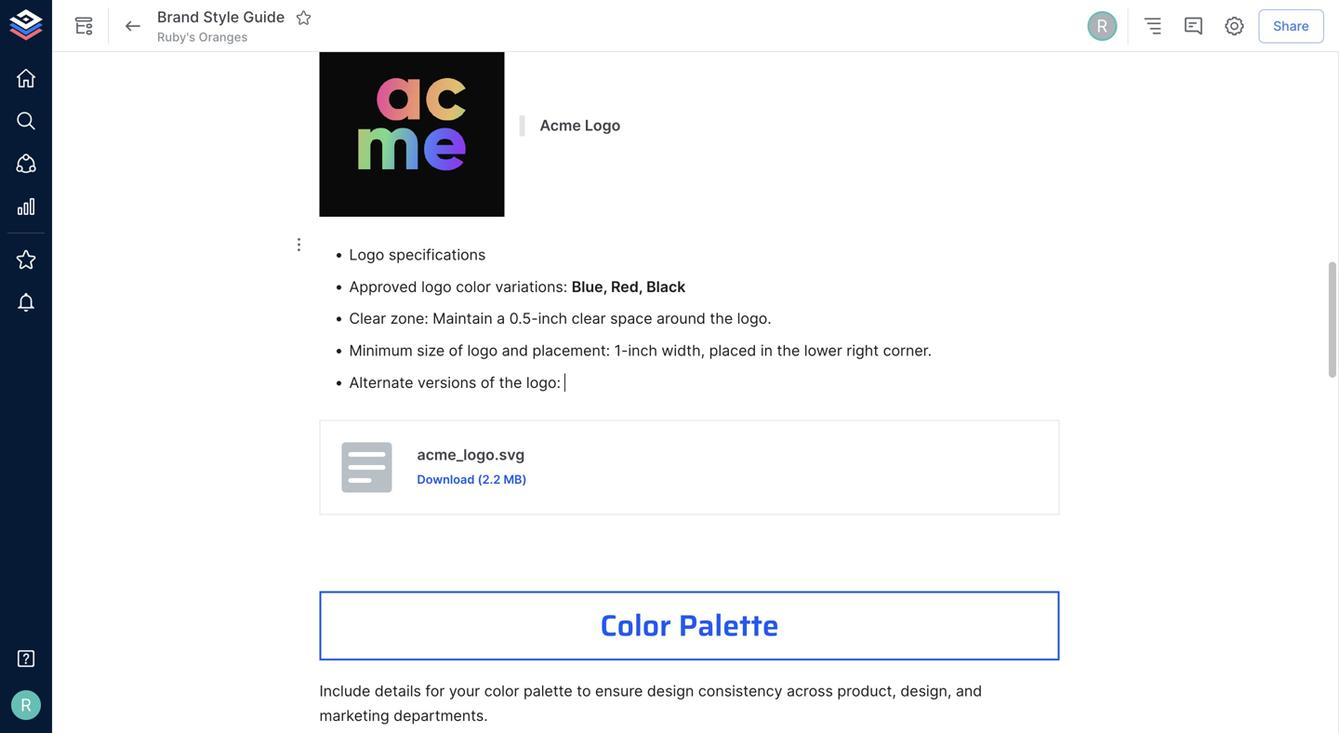 Task type: vqa. For each thing, say whether or not it's contained in the screenshot.
consistency
yes



Task type: locate. For each thing, give the bounding box(es) containing it.
inch left clear
[[538, 309, 568, 328]]

approved logo color variations: blue, red, black
[[349, 277, 686, 296]]

1 vertical spatial r button
[[6, 685, 47, 726]]

and down 0.5-
[[502, 341, 528, 360]]

clear zone: maintain a 0.5-inch clear space around the logo.
[[349, 309, 772, 328]]

0 horizontal spatial and
[[502, 341, 528, 360]]

design
[[647, 682, 694, 700]]

1 horizontal spatial and
[[956, 682, 983, 700]]

1 horizontal spatial logo
[[585, 116, 621, 135]]

r button
[[1085, 8, 1120, 44], [6, 685, 47, 726]]

1 vertical spatial logo
[[467, 341, 498, 360]]

1 horizontal spatial inch
[[628, 341, 658, 360]]

logo up approved
[[349, 245, 385, 264]]

and right the "design,"
[[956, 682, 983, 700]]

0 vertical spatial logo
[[585, 116, 621, 135]]

design,
[[901, 682, 952, 700]]

inch down space
[[628, 341, 658, 360]]

0 horizontal spatial of
[[449, 341, 463, 360]]

of right size
[[449, 341, 463, 360]]

0 horizontal spatial r
[[21, 695, 31, 715]]

go back image
[[122, 15, 144, 37]]

2 horizontal spatial the
[[777, 341, 800, 360]]

color inside include details for your color palette to ensure design consistency across product, design, and marketing departments.
[[484, 682, 520, 700]]

1 vertical spatial and
[[956, 682, 983, 700]]

the left logo:
[[499, 373, 522, 392]]

1 horizontal spatial r
[[1097, 16, 1108, 36]]

include details for your color palette to ensure design consistency across product, design, and marketing departments.
[[320, 682, 987, 725]]

1 horizontal spatial the
[[710, 309, 733, 328]]

0 vertical spatial r
[[1097, 16, 1108, 36]]

color right the your
[[484, 682, 520, 700]]

logo
[[421, 277, 452, 296], [467, 341, 498, 360]]

1 vertical spatial the
[[777, 341, 800, 360]]

mb
[[504, 472, 522, 486]]

color
[[600, 602, 671, 649]]

0 vertical spatial the
[[710, 309, 733, 328]]

0 vertical spatial of
[[449, 341, 463, 360]]

the
[[710, 309, 733, 328], [777, 341, 800, 360], [499, 373, 522, 392]]

1 vertical spatial color
[[484, 682, 520, 700]]

show wiki image
[[73, 15, 95, 37]]

0 vertical spatial inch
[[538, 309, 568, 328]]

of right versions
[[481, 373, 495, 392]]

placement:
[[533, 341, 610, 360]]

1 horizontal spatial logo
[[467, 341, 498, 360]]

logo down a
[[467, 341, 498, 360]]

for
[[426, 682, 445, 700]]

details
[[375, 682, 421, 700]]

and
[[502, 341, 528, 360], [956, 682, 983, 700]]

a
[[497, 309, 505, 328]]

space
[[610, 309, 653, 328]]

logo down the specifications
[[421, 277, 452, 296]]

palette
[[524, 682, 573, 700]]

0 vertical spatial r button
[[1085, 8, 1120, 44]]

style
[[203, 8, 239, 26]]

clear
[[349, 309, 386, 328]]

acme_logo.svg
[[417, 445, 525, 464]]

ruby's oranges
[[157, 30, 248, 44]]

acme_logo.svg download ( 2.2 mb )
[[417, 445, 527, 486]]

color up maintain
[[456, 277, 491, 296]]

0 horizontal spatial r button
[[6, 685, 47, 726]]

acme logo
[[540, 116, 621, 135]]

0 vertical spatial logo
[[421, 277, 452, 296]]

color palette
[[600, 602, 779, 649]]

1 horizontal spatial of
[[481, 373, 495, 392]]

1 vertical spatial of
[[481, 373, 495, 392]]

color
[[456, 277, 491, 296], [484, 682, 520, 700]]

blue,
[[572, 277, 607, 296]]

oranges
[[199, 30, 248, 44]]

logo right acme
[[585, 116, 621, 135]]

logo
[[585, 116, 621, 135], [349, 245, 385, 264]]

0 horizontal spatial the
[[499, 373, 522, 392]]

inch
[[538, 309, 568, 328], [628, 341, 658, 360]]

2.2
[[482, 472, 501, 486]]

the right in at right top
[[777, 341, 800, 360]]

marketing
[[320, 707, 390, 725]]

1 vertical spatial inch
[[628, 341, 658, 360]]

r
[[1097, 16, 1108, 36], [21, 695, 31, 715]]

1 horizontal spatial r button
[[1085, 8, 1120, 44]]

2 vertical spatial the
[[499, 373, 522, 392]]

0 horizontal spatial logo
[[349, 245, 385, 264]]

acme
[[540, 116, 581, 135]]

of
[[449, 341, 463, 360], [481, 373, 495, 392]]

maintain
[[433, 309, 493, 328]]

1 vertical spatial r
[[21, 695, 31, 715]]

logo.
[[737, 309, 772, 328]]

the left logo.
[[710, 309, 733, 328]]

of for the
[[481, 373, 495, 392]]

1 vertical spatial logo
[[349, 245, 385, 264]]

0 horizontal spatial logo
[[421, 277, 452, 296]]

product,
[[838, 682, 897, 700]]



Task type: describe. For each thing, give the bounding box(es) containing it.
logo:
[[526, 373, 561, 392]]

r for rightmost r button
[[1097, 16, 1108, 36]]

0 vertical spatial color
[[456, 277, 491, 296]]

download
[[417, 472, 475, 486]]

right
[[847, 341, 879, 360]]

variations:
[[495, 277, 568, 296]]

minimum
[[349, 341, 413, 360]]

)
[[522, 472, 527, 486]]

corner.
[[883, 341, 932, 360]]

comments image
[[1183, 15, 1205, 37]]

include
[[320, 682, 371, 700]]

guide
[[243, 8, 285, 26]]

table of contents image
[[1142, 15, 1164, 37]]

0 horizontal spatial inch
[[538, 309, 568, 328]]

(
[[478, 472, 482, 486]]

ruby's
[[157, 30, 196, 44]]

width,
[[662, 341, 705, 360]]

black
[[647, 277, 686, 296]]

settings image
[[1224, 15, 1246, 37]]

r for the bottom r button
[[21, 695, 31, 715]]

specifications
[[389, 245, 486, 264]]

share button
[[1259, 9, 1325, 43]]

0.5-
[[510, 309, 538, 328]]

of for logo
[[449, 341, 463, 360]]

1-
[[615, 341, 628, 360]]

zone:
[[390, 309, 429, 328]]

alternate versions of the logo:
[[349, 373, 565, 392]]

brand
[[157, 8, 199, 26]]

departments.
[[394, 707, 488, 725]]

and inside include details for your color palette to ensure design consistency across product, design, and marketing departments.
[[956, 682, 983, 700]]

consistency
[[699, 682, 783, 700]]

share
[[1274, 18, 1310, 34]]

alternate
[[349, 373, 414, 392]]

around
[[657, 309, 706, 328]]

your
[[449, 682, 480, 700]]

logo specifications
[[349, 245, 486, 264]]

palette
[[679, 602, 779, 649]]

size
[[417, 341, 445, 360]]

clear
[[572, 309, 606, 328]]

across
[[787, 682, 833, 700]]

in
[[761, 341, 773, 360]]

versions
[[418, 373, 477, 392]]

brand style guide
[[157, 8, 285, 26]]

placed
[[709, 341, 757, 360]]

red,
[[611, 277, 643, 296]]

to
[[577, 682, 591, 700]]

ruby's oranges link
[[157, 29, 248, 46]]

minimum size of logo and placement: 1-inch width, placed in the lower right corner.
[[349, 341, 932, 360]]

lower
[[804, 341, 843, 360]]

ensure
[[595, 682, 643, 700]]

0 vertical spatial and
[[502, 341, 528, 360]]

approved
[[349, 277, 417, 296]]

favorite image
[[295, 9, 312, 26]]



